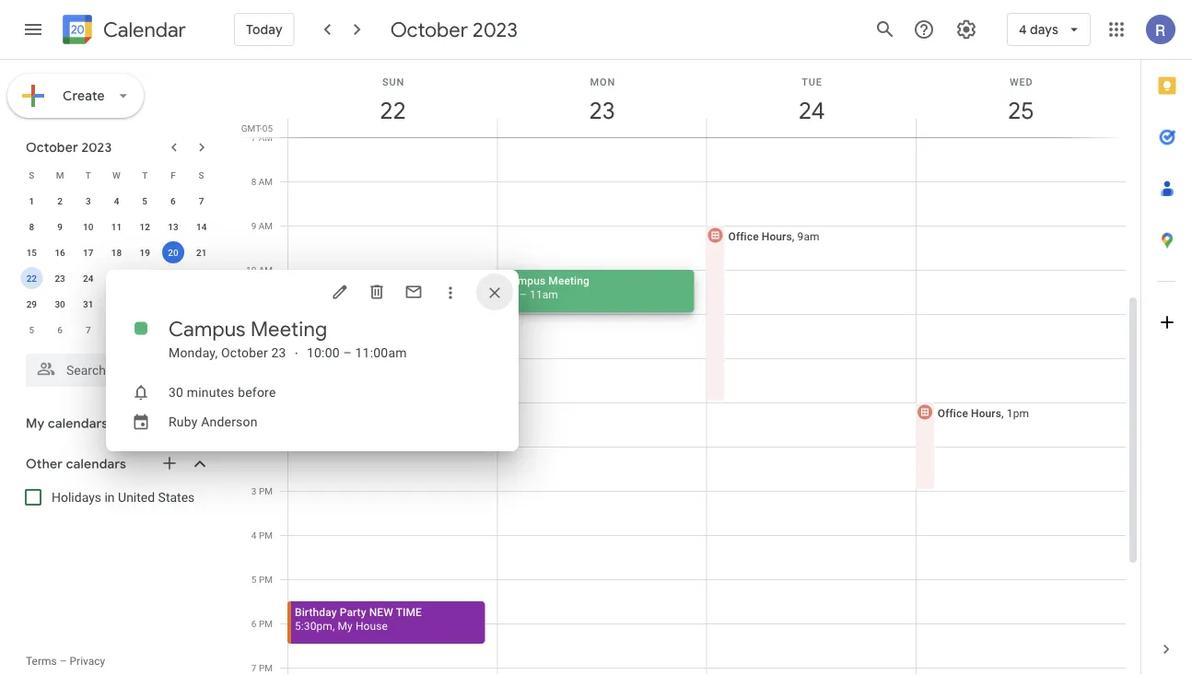 Task type: describe. For each thing, give the bounding box(es) containing it.
november 11 element
[[190, 319, 213, 341]]

23 element
[[49, 267, 71, 289]]

pm for 3 pm
[[259, 486, 273, 497]]

7 for november 7 element
[[86, 324, 91, 336]]

f
[[171, 170, 176, 181]]

11:00am
[[355, 345, 407, 360]]

22 element
[[21, 267, 43, 289]]

2 for 2 pm
[[252, 442, 257, 453]]

pm for 4 pm
[[259, 530, 273, 541]]

create
[[63, 88, 105, 104]]

10 element
[[77, 216, 99, 238]]

⋅
[[294, 345, 300, 360]]

row group containing 1
[[18, 188, 216, 343]]

24 element
[[77, 267, 99, 289]]

monday,
[[169, 345, 218, 360]]

12 for 12 pm
[[246, 353, 257, 364]]

terms link
[[26, 655, 57, 668]]

26 element
[[134, 267, 156, 289]]

3 for 3 pm
[[252, 486, 257, 497]]

am for 9 am
[[259, 220, 273, 231]]

tue
[[802, 76, 823, 88]]

november 5 element
[[21, 319, 43, 341]]

25 link
[[1001, 89, 1043, 132]]

23 column header
[[497, 60, 707, 137]]

, for 9am
[[792, 230, 795, 243]]

5 pm
[[252, 574, 273, 585]]

21 element
[[190, 242, 213, 264]]

13
[[168, 221, 178, 232]]

grid containing 22
[[236, 60, 1141, 676]]

row containing 8
[[18, 214, 216, 240]]

11 for 11 element
[[111, 221, 122, 232]]

tue 24
[[798, 76, 824, 126]]

calendar element
[[59, 11, 186, 52]]

17
[[83, 247, 94, 258]]

30 for 30 minutes before
[[169, 385, 184, 400]]

campus meeting monday, october 23 ⋅ 10:00 – 11:00am
[[169, 316, 407, 360]]

gmt-
[[241, 123, 263, 134]]

1 t from the left
[[85, 170, 91, 181]]

office hours , 1pm
[[938, 407, 1030, 420]]

create button
[[7, 74, 144, 118]]

23 link
[[582, 89, 624, 132]]

14
[[196, 221, 207, 232]]

5 for november 5 element
[[29, 324, 34, 336]]

settings menu image
[[956, 18, 978, 41]]

campus for campus meeting 10 – 11am
[[504, 274, 546, 287]]

calendars for my calendars
[[48, 416, 108, 432]]

23 inside campus meeting monday, october 23 ⋅ 10:00 – 11:00am
[[271, 345, 286, 360]]

8 am
[[251, 176, 273, 187]]

before
[[238, 385, 276, 400]]

1 for 1 pm
[[252, 397, 257, 408]]

november 7 element
[[77, 319, 99, 341]]

campus for campus meeting monday, october 23 ⋅ 10:00 – 11:00am
[[169, 316, 246, 342]]

Search for people text field
[[37, 354, 199, 387]]

am for 7 am
[[259, 132, 273, 143]]

pm for 6 pm
[[259, 619, 273, 630]]

0 vertical spatial 5
[[142, 195, 148, 206]]

2 pm
[[252, 442, 273, 453]]

m
[[56, 170, 64, 181]]

birthday
[[295, 606, 337, 619]]

sun 22
[[379, 76, 405, 126]]

row containing 1
[[18, 188, 216, 214]]

0 horizontal spatial 2023
[[82, 139, 112, 156]]

holidays in united states
[[52, 490, 195, 505]]

4 for 4 pm
[[252, 530, 257, 541]]

privacy
[[70, 655, 105, 668]]

pm for 7 pm
[[259, 663, 273, 674]]

5 for 5 pm
[[252, 574, 257, 585]]

office hours , 9am
[[729, 230, 820, 243]]

4 pm
[[252, 530, 273, 541]]

8 for 8 am
[[251, 176, 257, 187]]

anderson
[[201, 414, 258, 430]]

my inside dropdown button
[[26, 416, 45, 432]]

– inside campus meeting monday, october 23 ⋅ 10:00 – 11:00am
[[343, 345, 352, 360]]

10:00
[[307, 345, 340, 360]]

mon 23
[[588, 76, 616, 126]]

gmt-05
[[241, 123, 273, 134]]

0 vertical spatial 6
[[171, 195, 176, 206]]

0 horizontal spatial october 2023
[[26, 139, 112, 156]]

2 vertical spatial –
[[60, 655, 67, 668]]

1 s from the left
[[29, 170, 34, 181]]

14 element
[[190, 216, 213, 238]]

calendar heading
[[100, 17, 186, 43]]

22 column header
[[288, 60, 498, 137]]

4 for 4
[[114, 195, 119, 206]]

21
[[196, 247, 207, 258]]

6 for 6 pm
[[252, 619, 257, 630]]

ruby anderson
[[169, 414, 258, 430]]

29
[[26, 299, 37, 310]]

cell for 31
[[102, 291, 131, 317]]

meeting for campus meeting monday, october 23 ⋅ 10:00 – 11:00am
[[251, 316, 328, 342]]

2 t from the left
[[142, 170, 148, 181]]

calendar
[[103, 17, 186, 43]]

terms
[[26, 655, 57, 668]]

other calendars
[[26, 456, 126, 473]]

days
[[1031, 21, 1059, 38]]

– inside campus meeting 10 – 11am
[[520, 288, 527, 301]]

terms – privacy
[[26, 655, 105, 668]]

6 for november 6 element
[[57, 324, 63, 336]]

22 inside cell
[[26, 273, 37, 284]]

1 vertical spatial october
[[26, 139, 78, 156]]

october 2023 grid
[[18, 162, 216, 343]]

1 pm
[[252, 397, 273, 408]]

29 element
[[21, 293, 43, 315]]

time
[[396, 606, 422, 619]]

in
[[105, 490, 115, 505]]

20
[[168, 247, 178, 258]]

other calendars button
[[4, 450, 229, 479]]

18
[[111, 247, 122, 258]]

4 days button
[[1007, 7, 1091, 52]]

ruby
[[169, 414, 198, 430]]

7 pm
[[252, 663, 273, 674]]

28 element
[[190, 267, 213, 289]]

24 column header
[[707, 60, 917, 137]]

meeting for campus meeting 10 – 11am
[[549, 274, 590, 287]]

23 inside grid
[[55, 273, 65, 284]]



Task type: locate. For each thing, give the bounding box(es) containing it.
2 vertical spatial october
[[221, 345, 268, 360]]

birthday party new time 5:30pm , my house
[[295, 606, 422, 633]]

t
[[85, 170, 91, 181], [142, 170, 148, 181]]

13 element
[[162, 216, 184, 238]]

30 up ruby
[[169, 385, 184, 400]]

9 up 10 am
[[251, 220, 257, 231]]

27 element
[[162, 267, 184, 289]]

12 up 19
[[140, 221, 150, 232]]

1 vertical spatial my
[[338, 620, 353, 633]]

office left 1pm at the bottom
[[938, 407, 969, 420]]

hours for 1pm
[[972, 407, 1002, 420]]

party
[[340, 606, 367, 619]]

10 right november 9 element
[[168, 324, 178, 336]]

5 up 6 pm
[[252, 574, 257, 585]]

s
[[29, 170, 34, 181], [199, 170, 204, 181]]

10 inside 10 element
[[83, 221, 94, 232]]

5 pm from the top
[[259, 530, 273, 541]]

3 pm from the top
[[259, 442, 273, 453]]

10 down 9 am
[[246, 265, 257, 276]]

row down 18 element
[[18, 265, 216, 291]]

row containing 15
[[18, 240, 216, 265]]

other
[[26, 456, 63, 473]]

30 element
[[49, 293, 71, 315]]

7 for 7 am
[[251, 132, 257, 143]]

0 vertical spatial 3
[[86, 195, 91, 206]]

0 horizontal spatial 12
[[140, 221, 150, 232]]

s right f
[[199, 170, 204, 181]]

9 left the 'november 10' element
[[142, 324, 148, 336]]

pm up 6 pm
[[259, 574, 273, 585]]

pm for 5 pm
[[259, 574, 273, 585]]

5 row from the top
[[18, 265, 216, 291]]

0 horizontal spatial 9
[[57, 221, 63, 232]]

None search field
[[0, 347, 229, 387]]

1 vertical spatial 2
[[252, 442, 257, 453]]

1 horizontal spatial 11
[[196, 324, 207, 336]]

1
[[29, 195, 34, 206], [252, 397, 257, 408]]

10
[[83, 221, 94, 232], [246, 265, 257, 276], [504, 288, 517, 301], [168, 324, 178, 336]]

2023
[[473, 17, 518, 42], [82, 139, 112, 156]]

30 minutes before
[[169, 385, 276, 400]]

20, today element
[[162, 242, 184, 264]]

4 row from the top
[[18, 240, 216, 265]]

1 inside row
[[29, 195, 34, 206]]

0 horizontal spatial 4
[[114, 195, 119, 206]]

2
[[57, 195, 63, 206], [252, 442, 257, 453]]

0 vertical spatial 23
[[588, 95, 615, 126]]

t left f
[[142, 170, 148, 181]]

23 inside mon 23
[[588, 95, 615, 126]]

0 horizontal spatial 2
[[57, 195, 63, 206]]

,
[[792, 230, 795, 243], [1002, 407, 1004, 420], [333, 620, 335, 633]]

pm down 2 pm
[[259, 486, 273, 497]]

5 down 29 element
[[29, 324, 34, 336]]

0 vertical spatial 8
[[251, 176, 257, 187]]

4 pm from the top
[[259, 486, 273, 497]]

0 horizontal spatial 8
[[29, 221, 34, 232]]

3 for 3
[[86, 195, 91, 206]]

0 horizontal spatial 6
[[57, 324, 63, 336]]

22 down sun
[[379, 95, 405, 126]]

1 vertical spatial office
[[938, 407, 969, 420]]

meeting inside campus meeting 10 – 11am
[[549, 274, 590, 287]]

8 inside the october 2023 grid
[[29, 221, 34, 232]]

7 left 05
[[251, 132, 257, 143]]

today button
[[234, 7, 295, 52]]

october
[[391, 17, 468, 42], [26, 139, 78, 156], [221, 345, 268, 360]]

4 inside the october 2023 grid
[[114, 195, 119, 206]]

october up m
[[26, 139, 78, 156]]

states
[[158, 490, 195, 505]]

12 pm
[[246, 353, 273, 364]]

5 up 12 'element'
[[142, 195, 148, 206]]

pm down 6 pm
[[259, 663, 273, 674]]

tab list
[[1142, 60, 1193, 624]]

7 for 7 pm
[[252, 663, 257, 674]]

2 horizontal spatial 6
[[252, 619, 257, 630]]

15
[[26, 247, 37, 258]]

22 cell
[[18, 265, 46, 291]]

november 9 element
[[134, 319, 156, 341]]

30 for 30
[[55, 299, 65, 310]]

, inside "birthday party new time 5:30pm , my house"
[[333, 620, 335, 633]]

6 down the 30 element in the top left of the page
[[57, 324, 63, 336]]

1 vertical spatial october 2023
[[26, 139, 112, 156]]

row down 25 element
[[18, 291, 216, 317]]

1 vertical spatial 3
[[252, 486, 257, 497]]

11 element
[[106, 216, 128, 238]]

october 2023
[[391, 17, 518, 42], [26, 139, 112, 156]]

1 for 1
[[29, 195, 34, 206]]

30
[[55, 299, 65, 310], [169, 385, 184, 400]]

12 element
[[134, 216, 156, 238]]

4 up 11 element
[[114, 195, 119, 206]]

email event details image
[[405, 283, 423, 301]]

25
[[1007, 95, 1034, 126]]

calendars up other calendars
[[48, 416, 108, 432]]

7 row from the top
[[18, 317, 216, 343]]

my inside "birthday party new time 5:30pm , my house"
[[338, 620, 353, 633]]

10 left 11am
[[504, 288, 517, 301]]

1 horizontal spatial campus
[[504, 274, 546, 287]]

november 10 element
[[162, 319, 184, 341]]

row down 31 element
[[18, 317, 216, 343]]

1 vertical spatial 23
[[55, 273, 65, 284]]

campus inside campus meeting 10 – 11am
[[504, 274, 546, 287]]

2 vertical spatial 4
[[252, 530, 257, 541]]

cell down 25 element
[[102, 291, 131, 317]]

3 down 2 pm
[[252, 486, 257, 497]]

2 row from the top
[[18, 188, 216, 214]]

10 am
[[246, 265, 273, 276]]

row up 11 element
[[18, 162, 216, 188]]

11 for november 11 "element"
[[196, 324, 207, 336]]

my down party
[[338, 620, 353, 633]]

4 for 4 days
[[1019, 21, 1027, 38]]

16
[[55, 247, 65, 258]]

main drawer image
[[22, 18, 44, 41]]

2 horizontal spatial october
[[391, 17, 468, 42]]

9 up 16 element
[[57, 221, 63, 232]]

0 horizontal spatial 3
[[86, 195, 91, 206]]

united
[[118, 490, 155, 505]]

my up "other"
[[26, 416, 45, 432]]

1 vertical spatial calendars
[[66, 456, 126, 473]]

22 link
[[372, 89, 414, 132]]

1 horizontal spatial ,
[[792, 230, 795, 243]]

house
[[356, 620, 388, 633]]

am for 8 am
[[259, 176, 273, 187]]

7 inside november 7 element
[[86, 324, 91, 336]]

12 inside 'element'
[[140, 221, 150, 232]]

calendars for other calendars
[[66, 456, 126, 473]]

1 vertical spatial 8
[[29, 221, 34, 232]]

my
[[26, 416, 45, 432], [338, 620, 353, 633]]

19 element
[[134, 242, 156, 264]]

pm up the 7 pm
[[259, 619, 273, 630]]

1 horizontal spatial 24
[[798, 95, 824, 126]]

s left m
[[29, 170, 34, 181]]

7 up "14" element
[[199, 195, 204, 206]]

1 horizontal spatial 2
[[252, 442, 257, 453]]

october 2023 up sun
[[391, 17, 518, 42]]

4 left days
[[1019, 21, 1027, 38]]

7 am
[[251, 132, 273, 143]]

2 pm from the top
[[259, 397, 273, 408]]

18 element
[[106, 242, 128, 264]]

0 horizontal spatial hours
[[762, 230, 792, 243]]

w
[[113, 170, 121, 181]]

am up 8 am
[[259, 132, 273, 143]]

7 down 6 pm
[[252, 663, 257, 674]]

4 up the 5 pm
[[252, 530, 257, 541]]

hours for 9am
[[762, 230, 792, 243]]

1 horizontal spatial 2023
[[473, 17, 518, 42]]

my calendars button
[[4, 409, 229, 439]]

6 pm from the top
[[259, 574, 273, 585]]

–
[[520, 288, 527, 301], [343, 345, 352, 360], [60, 655, 67, 668]]

11 up monday,
[[196, 324, 207, 336]]

meeting
[[549, 274, 590, 287], [251, 316, 328, 342]]

1 horizontal spatial october 2023
[[391, 17, 518, 42]]

cell for 7
[[102, 317, 131, 343]]

, down birthday
[[333, 620, 335, 633]]

8
[[251, 176, 257, 187], [29, 221, 34, 232]]

0 vertical spatial 2023
[[473, 17, 518, 42]]

6 down f
[[171, 195, 176, 206]]

3 pm
[[252, 486, 273, 497]]

10 for 10 am
[[246, 265, 257, 276]]

9 for november 9 element
[[142, 324, 148, 336]]

20 cell
[[159, 240, 187, 265]]

10 for the 'november 10' element
[[168, 324, 178, 336]]

0 vertical spatial calendars
[[48, 416, 108, 432]]

0 vertical spatial 24
[[798, 95, 824, 126]]

2 for 2
[[57, 195, 63, 206]]

campus up monday,
[[169, 316, 246, 342]]

1 horizontal spatial 4
[[252, 530, 257, 541]]

delete event image
[[368, 283, 386, 301]]

6 pm
[[252, 619, 273, 630]]

row
[[18, 162, 216, 188], [18, 188, 216, 214], [18, 214, 216, 240], [18, 240, 216, 265], [18, 265, 216, 291], [18, 291, 216, 317], [18, 317, 216, 343]]

9 am
[[251, 220, 273, 231]]

meeting inside campus meeting monday, october 23 ⋅ 10:00 – 11:00am
[[251, 316, 328, 342]]

1 horizontal spatial 5
[[142, 195, 148, 206]]

19
[[140, 247, 150, 258]]

1 horizontal spatial 9
[[142, 324, 148, 336]]

0 horizontal spatial meeting
[[251, 316, 328, 342]]

1 inside grid
[[252, 397, 257, 408]]

2 horizontal spatial 5
[[252, 574, 257, 585]]

campus
[[504, 274, 546, 287], [169, 316, 246, 342]]

1 vertical spatial 1
[[252, 397, 257, 408]]

10 inside campus meeting 10 – 11am
[[504, 288, 517, 301]]

1 vertical spatial 22
[[26, 273, 37, 284]]

calendars up in
[[66, 456, 126, 473]]

1 pm from the top
[[259, 353, 273, 364]]

11am
[[530, 288, 559, 301]]

1 up the anderson
[[252, 397, 257, 408]]

11 inside "element"
[[196, 324, 207, 336]]

0 vertical spatial office
[[729, 230, 759, 243]]

1 vertical spatial 30
[[169, 385, 184, 400]]

5 inside november 5 element
[[29, 324, 34, 336]]

privacy link
[[70, 655, 105, 668]]

0 horizontal spatial ,
[[333, 620, 335, 633]]

campus up 11am
[[504, 274, 546, 287]]

0 vertical spatial –
[[520, 288, 527, 301]]

1 horizontal spatial my
[[338, 620, 353, 633]]

1 horizontal spatial s
[[199, 170, 204, 181]]

2 down the anderson
[[252, 442, 257, 453]]

office for office hours , 1pm
[[938, 407, 969, 420]]

row up 25 element
[[18, 240, 216, 265]]

10 inside the 'november 10' element
[[168, 324, 178, 336]]

2 horizontal spatial ,
[[1002, 407, 1004, 420]]

am up 9 am
[[259, 176, 273, 187]]

, for 1pm
[[1002, 407, 1004, 420]]

office for office hours , 9am
[[729, 230, 759, 243]]

0 vertical spatial meeting
[[549, 274, 590, 287]]

2 s from the left
[[199, 170, 204, 181]]

campus meeting 10 – 11am
[[504, 274, 590, 301]]

1 vertical spatial 6
[[57, 324, 63, 336]]

campus inside campus meeting monday, october 23 ⋅ 10:00 – 11:00am
[[169, 316, 246, 342]]

0 vertical spatial 4
[[1019, 21, 1027, 38]]

1 horizontal spatial office
[[938, 407, 969, 420]]

2 horizontal spatial 9
[[251, 220, 257, 231]]

0 horizontal spatial 23
[[55, 273, 65, 284]]

1 vertical spatial hours
[[972, 407, 1002, 420]]

0 vertical spatial hours
[[762, 230, 792, 243]]

24 down 17
[[83, 273, 94, 284]]

24 inside 'column header'
[[798, 95, 824, 126]]

1 horizontal spatial october
[[221, 345, 268, 360]]

row up 18 element
[[18, 214, 216, 240]]

24 link
[[791, 89, 833, 132]]

row containing 22
[[18, 265, 216, 291]]

25 column header
[[916, 60, 1126, 137]]

0 horizontal spatial october
[[26, 139, 78, 156]]

minutes
[[187, 385, 235, 400]]

1 vertical spatial campus
[[169, 316, 246, 342]]

meeting up 11am
[[549, 274, 590, 287]]

3 row from the top
[[18, 214, 216, 240]]

11 up the '18'
[[111, 221, 122, 232]]

3 inside grid
[[86, 195, 91, 206]]

add other calendars image
[[160, 454, 179, 473]]

0 horizontal spatial t
[[85, 170, 91, 181]]

6 row from the top
[[18, 291, 216, 317]]

0 horizontal spatial –
[[60, 655, 67, 668]]

6
[[171, 195, 176, 206], [57, 324, 63, 336], [252, 619, 257, 630]]

9 for 9 am
[[251, 220, 257, 231]]

7
[[251, 132, 257, 143], [199, 195, 204, 206], [86, 324, 91, 336], [252, 663, 257, 674]]

am down 9 am
[[259, 265, 273, 276]]

0 horizontal spatial 11
[[111, 221, 122, 232]]

0 vertical spatial 1
[[29, 195, 34, 206]]

17 element
[[77, 242, 99, 264]]

9am
[[798, 230, 820, 243]]

8 up 9 am
[[251, 176, 257, 187]]

– left 11am
[[520, 288, 527, 301]]

– right 10:00
[[343, 345, 352, 360]]

hours left 1pm at the bottom
[[972, 407, 1002, 420]]

am down 8 am
[[259, 220, 273, 231]]

pm up 2 pm
[[259, 397, 273, 408]]

1 horizontal spatial 30
[[169, 385, 184, 400]]

22 inside column header
[[379, 95, 405, 126]]

7 down 31 element
[[86, 324, 91, 336]]

my calendars
[[26, 416, 108, 432]]

2 horizontal spatial –
[[520, 288, 527, 301]]

0 vertical spatial 22
[[379, 95, 405, 126]]

holidays
[[52, 490, 101, 505]]

0 horizontal spatial campus
[[169, 316, 246, 342]]

0 horizontal spatial 24
[[83, 273, 94, 284]]

0 vertical spatial campus
[[504, 274, 546, 287]]

5
[[142, 195, 148, 206], [29, 324, 34, 336], [252, 574, 257, 585]]

grid
[[236, 60, 1141, 676]]

october up sun
[[391, 17, 468, 42]]

8 for 8
[[29, 221, 34, 232]]

october 2023 up m
[[26, 139, 112, 156]]

, left 9am
[[792, 230, 795, 243]]

1 vertical spatial ,
[[1002, 407, 1004, 420]]

november 6 element
[[49, 319, 71, 341]]

1 horizontal spatial 23
[[271, 345, 286, 360]]

2 am from the top
[[259, 176, 273, 187]]

23 left ⋅
[[271, 345, 286, 360]]

25 element
[[106, 267, 128, 289]]

12 for 12
[[140, 221, 150, 232]]

05
[[262, 123, 273, 134]]

cell up november 9 element
[[131, 291, 159, 317]]

1 horizontal spatial t
[[142, 170, 148, 181]]

31
[[83, 299, 94, 310]]

0 vertical spatial 12
[[140, 221, 150, 232]]

1 horizontal spatial –
[[343, 345, 352, 360]]

pm left ⋅
[[259, 353, 273, 364]]

2 vertical spatial ,
[[333, 620, 335, 633]]

1 row from the top
[[18, 162, 216, 188]]

1 vertical spatial –
[[343, 345, 352, 360]]

4 inside dropdown button
[[1019, 21, 1027, 38]]

new
[[369, 606, 394, 619]]

0 vertical spatial october 2023
[[391, 17, 518, 42]]

3
[[86, 195, 91, 206], [252, 486, 257, 497]]

1 horizontal spatial 3
[[252, 486, 257, 497]]

15 element
[[21, 242, 43, 264]]

1pm
[[1007, 407, 1030, 420]]

4 am from the top
[[259, 265, 273, 276]]

10 up 17
[[83, 221, 94, 232]]

24
[[798, 95, 824, 126], [83, 273, 94, 284]]

1 horizontal spatial meeting
[[549, 274, 590, 287]]

wed
[[1010, 76, 1034, 88]]

0 vertical spatial 30
[[55, 299, 65, 310]]

mon
[[590, 76, 616, 88]]

pm
[[259, 353, 273, 364], [259, 397, 273, 408], [259, 442, 273, 453], [259, 486, 273, 497], [259, 530, 273, 541], [259, 574, 273, 585], [259, 619, 273, 630], [259, 663, 273, 674]]

2 vertical spatial 6
[[252, 619, 257, 630]]

1 am from the top
[[259, 132, 273, 143]]

8 up 15 element
[[29, 221, 34, 232]]

31 element
[[77, 293, 99, 315]]

meeting up ⋅
[[251, 316, 328, 342]]

1 vertical spatial meeting
[[251, 316, 328, 342]]

hours left 9am
[[762, 230, 792, 243]]

12 down 'campus meeting' heading
[[246, 353, 257, 364]]

campus meeting heading
[[169, 316, 328, 342]]

row containing 5
[[18, 317, 216, 343]]

pm for 2 pm
[[259, 442, 273, 453]]

pm for 1 pm
[[259, 397, 273, 408]]

11
[[111, 221, 122, 232], [196, 324, 207, 336]]

cell
[[102, 291, 131, 317], [131, 291, 159, 317], [102, 317, 131, 343]]

30 down 23 element
[[55, 299, 65, 310]]

cell left november 9 element
[[102, 317, 131, 343]]

1 horizontal spatial hours
[[972, 407, 1002, 420]]

pm down 3 pm
[[259, 530, 273, 541]]

row containing 29
[[18, 291, 216, 317]]

2 down m
[[57, 195, 63, 206]]

24 down tue
[[798, 95, 824, 126]]

10 for 10 element at the left top of the page
[[83, 221, 94, 232]]

row group
[[18, 188, 216, 343]]

7 pm from the top
[[259, 619, 273, 630]]

1 vertical spatial 2023
[[82, 139, 112, 156]]

4 days
[[1019, 21, 1059, 38]]

t left w
[[85, 170, 91, 181]]

october inside campus meeting monday, october 23 ⋅ 10:00 – 11:00am
[[221, 345, 268, 360]]

1 horizontal spatial 12
[[246, 353, 257, 364]]

row containing s
[[18, 162, 216, 188]]

22 up 29
[[26, 273, 37, 284]]

0 horizontal spatial 5
[[29, 324, 34, 336]]

24 inside the october 2023 grid
[[83, 273, 94, 284]]

23 down mon
[[588, 95, 615, 126]]

– right terms
[[60, 655, 67, 668]]

8 pm from the top
[[259, 663, 273, 674]]

october down 'campus meeting' heading
[[221, 345, 268, 360]]

1 vertical spatial 11
[[196, 324, 207, 336]]

2 vertical spatial 5
[[252, 574, 257, 585]]

0 vertical spatial october
[[391, 17, 468, 42]]

1 horizontal spatial 1
[[252, 397, 257, 408]]

9
[[251, 220, 257, 231], [57, 221, 63, 232], [142, 324, 148, 336]]

3 am from the top
[[259, 220, 273, 231]]

30 inside row
[[55, 299, 65, 310]]

today
[[246, 21, 283, 38]]

0 horizontal spatial my
[[26, 416, 45, 432]]

1 vertical spatial 24
[[83, 273, 94, 284]]

23
[[588, 95, 615, 126], [55, 273, 65, 284], [271, 345, 286, 360]]

pm down 1 pm at the left of page
[[259, 442, 273, 453]]

wed 25
[[1007, 76, 1034, 126]]

6 up the 7 pm
[[252, 619, 257, 630]]

, left 1pm at the bottom
[[1002, 407, 1004, 420]]

pm for 12 pm
[[259, 353, 273, 364]]

am for 10 am
[[259, 265, 273, 276]]

3 up 10 element at the left top of the page
[[86, 195, 91, 206]]

office left 9am
[[729, 230, 759, 243]]

23 down 16 at the left of page
[[55, 273, 65, 284]]

1 vertical spatial 12
[[246, 353, 257, 364]]

sun
[[383, 76, 405, 88]]

5:30pm
[[295, 620, 333, 633]]

0 horizontal spatial 30
[[55, 299, 65, 310]]

1 up 15 element
[[29, 195, 34, 206]]

16 element
[[49, 242, 71, 264]]

0 vertical spatial my
[[26, 416, 45, 432]]

row down w
[[18, 188, 216, 214]]

0 vertical spatial ,
[[792, 230, 795, 243]]



Task type: vqa. For each thing, say whether or not it's contained in the screenshot.
the February 25 element
no



